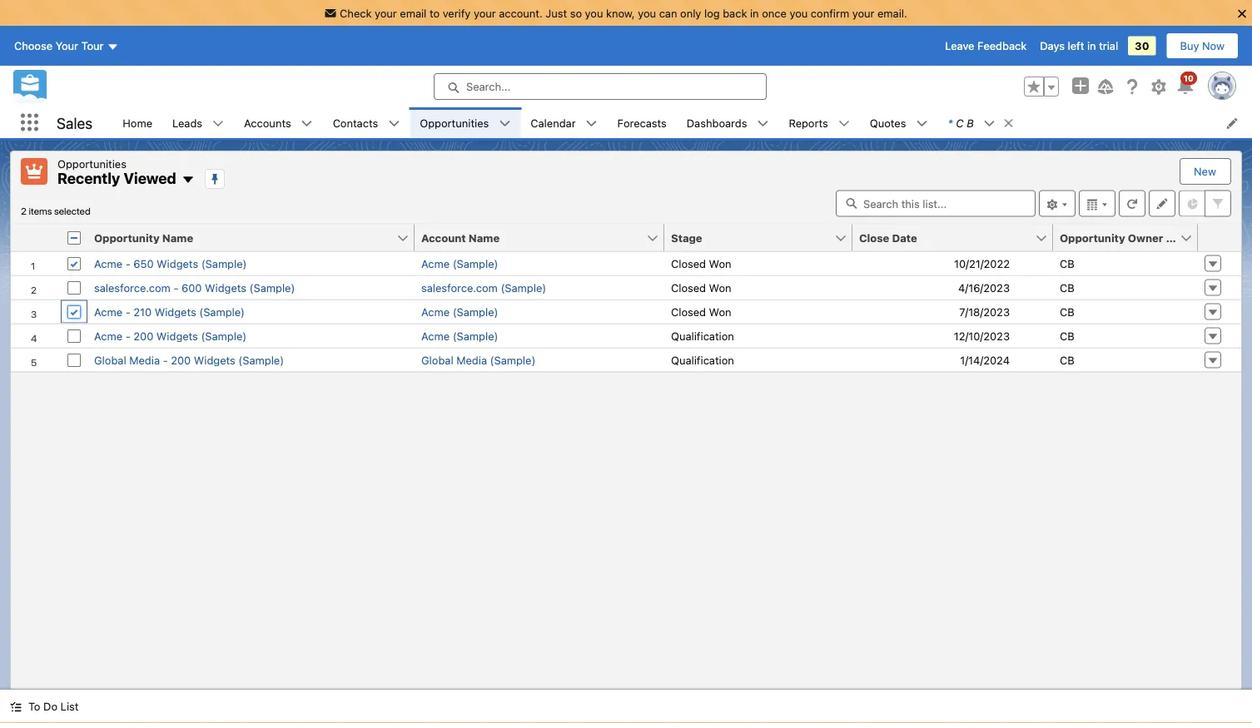 Task type: describe. For each thing, give the bounding box(es) containing it.
salesforce.com (sample) link
[[421, 282, 547, 294]]

0 horizontal spatial opportunities
[[57, 157, 127, 170]]

acme (sample) for acme - 650 widgets (sample)
[[421, 257, 498, 270]]

acme - 210 widgets (sample) link
[[94, 306, 245, 318]]

action element
[[1199, 224, 1242, 252]]

account name element
[[415, 224, 675, 252]]

accounts
[[244, 117, 291, 129]]

closed won for 10/21/2022
[[671, 257, 732, 270]]

email
[[400, 7, 427, 19]]

recently viewed grid
[[11, 224, 1242, 373]]

leads link
[[162, 107, 212, 138]]

closed won for 4/16/2023
[[671, 282, 732, 294]]

c
[[957, 117, 964, 129]]

home
[[123, 117, 152, 129]]

opportunities list item
[[410, 107, 521, 138]]

recently viewed
[[57, 170, 176, 187]]

text default image for calendar
[[586, 118, 598, 130]]

viewed
[[124, 170, 176, 187]]

4/16/2023
[[959, 282, 1010, 294]]

210
[[134, 306, 152, 318]]

choose your tour
[[14, 40, 104, 52]]

forecasts link
[[608, 107, 677, 138]]

account.
[[499, 7, 543, 19]]

7/18/2023
[[960, 306, 1010, 318]]

close date button
[[853, 224, 1035, 251]]

text default image for leads
[[212, 118, 224, 130]]

10 button
[[1176, 72, 1198, 97]]

salesforce.com (sample)
[[421, 282, 547, 294]]

opportunity owner alias button
[[1054, 224, 1193, 251]]

3 your from the left
[[853, 7, 875, 19]]

dashboards
[[687, 117, 748, 129]]

closed for 4/16/2023
[[671, 282, 706, 294]]

2 you from the left
[[638, 7, 656, 19]]

stage button
[[665, 224, 835, 251]]

acme (sample) for acme - 200 widgets (sample)
[[421, 330, 498, 342]]

cell inside the recently viewed grid
[[61, 224, 87, 252]]

650
[[134, 257, 154, 270]]

2
[[21, 205, 27, 217]]

3 you from the left
[[790, 7, 808, 19]]

leave feedback
[[946, 40, 1027, 52]]

list
[[60, 701, 79, 713]]

b
[[967, 117, 974, 129]]

text default image for dashboards
[[758, 118, 769, 130]]

2 items selected
[[21, 205, 91, 217]]

text default image for opportunities
[[499, 118, 511, 130]]

opportunity owner alias element
[[1054, 224, 1209, 252]]

widgets for 200
[[156, 330, 198, 342]]

media for -
[[129, 354, 160, 367]]

opportunity name
[[94, 232, 193, 244]]

now
[[1203, 40, 1225, 52]]

- down "acme - 200 widgets (sample)" link
[[163, 354, 168, 367]]

acme left 210
[[94, 306, 123, 318]]

acme down account
[[421, 257, 450, 270]]

cb for 4/16/2023
[[1060, 282, 1075, 294]]

opportunity name button
[[87, 224, 397, 251]]

selected
[[54, 205, 91, 217]]

buy now
[[1181, 40, 1225, 52]]

0 horizontal spatial 200
[[134, 330, 154, 342]]

contacts list item
[[323, 107, 410, 138]]

opportunity for opportunity name
[[94, 232, 160, 244]]

dashboards link
[[677, 107, 758, 138]]

reports link
[[779, 107, 839, 138]]

global media - 200 widgets (sample) link
[[94, 354, 284, 367]]

qualification for global media (sample)
[[671, 354, 735, 367]]

trial
[[1100, 40, 1119, 52]]

opportunities inside list item
[[420, 117, 489, 129]]

12/10/2023
[[954, 330, 1010, 342]]

dashboards list item
[[677, 107, 779, 138]]

widgets for 600
[[205, 282, 247, 294]]

recently viewed|opportunities|list view element
[[10, 151, 1243, 691]]

action image
[[1199, 224, 1242, 251]]

your
[[56, 40, 78, 52]]

salesforce.com - 600 widgets (sample)
[[94, 282, 295, 294]]

won for 4/16/2023
[[709, 282, 732, 294]]

left
[[1068, 40, 1085, 52]]

to
[[430, 7, 440, 19]]

global for global media (sample)
[[421, 354, 454, 367]]

1/14/2024
[[961, 354, 1010, 367]]

1 vertical spatial 200
[[171, 354, 191, 367]]

acme - 650 widgets (sample)
[[94, 257, 247, 270]]

log
[[705, 7, 720, 19]]

to
[[28, 701, 40, 713]]

text default image for quotes
[[917, 118, 928, 130]]

confirm
[[811, 7, 850, 19]]

salesforce.com for salesforce.com - 600 widgets (sample)
[[94, 282, 171, 294]]

opportunity for opportunity owner alias
[[1060, 232, 1126, 244]]

text default image for contacts
[[388, 118, 400, 130]]

email.
[[878, 7, 908, 19]]

acme up global media (sample) link
[[421, 330, 450, 342]]

quotes link
[[860, 107, 917, 138]]

acme - 650 widgets (sample) link
[[94, 257, 247, 270]]

cb for 10/21/2022
[[1060, 257, 1075, 270]]

cb for 1/14/2024
[[1060, 354, 1075, 367]]

forecasts
[[618, 117, 667, 129]]

text default image for reports
[[839, 118, 850, 130]]

do
[[43, 701, 58, 713]]

search...
[[466, 80, 511, 93]]

name for account name
[[469, 232, 500, 244]]

*
[[948, 117, 953, 129]]

closed won for 7/18/2023
[[671, 306, 732, 318]]

acme - 200 widgets (sample) link
[[94, 330, 247, 342]]

1 your from the left
[[375, 7, 397, 19]]

global media - 200 widgets (sample)
[[94, 354, 284, 367]]

account name button
[[415, 224, 646, 251]]

opportunities link
[[410, 107, 499, 138]]

list containing home
[[113, 107, 1253, 138]]

1 horizontal spatial in
[[1088, 40, 1097, 52]]

salesforce.com for salesforce.com (sample)
[[421, 282, 498, 294]]

date
[[893, 232, 918, 244]]

won for 10/21/2022
[[709, 257, 732, 270]]

home link
[[113, 107, 162, 138]]

know,
[[606, 7, 635, 19]]

opportunity owner alias
[[1060, 232, 1193, 244]]



Task type: vqa. For each thing, say whether or not it's contained in the screenshot.
Expiration Date button
no



Task type: locate. For each thing, give the bounding box(es) containing it.
you right so
[[585, 7, 603, 19]]

(sample)
[[201, 257, 247, 270], [453, 257, 498, 270], [250, 282, 295, 294], [501, 282, 547, 294], [199, 306, 245, 318], [453, 306, 498, 318], [201, 330, 247, 342], [453, 330, 498, 342], [239, 354, 284, 367], [490, 354, 536, 367]]

name inside button
[[162, 232, 193, 244]]

name
[[162, 232, 193, 244], [469, 232, 500, 244]]

just
[[546, 7, 567, 19]]

- left 650
[[126, 257, 131, 270]]

2 vertical spatial won
[[709, 306, 732, 318]]

list item containing *
[[938, 107, 1023, 138]]

1 vertical spatial opportunities
[[57, 157, 127, 170]]

none search field inside recently viewed|opportunities|list view element
[[836, 190, 1036, 217]]

0 vertical spatial acme (sample) link
[[421, 257, 498, 270]]

1 opportunity from the left
[[94, 232, 160, 244]]

choose your tour button
[[13, 33, 120, 59]]

closed won
[[671, 257, 732, 270], [671, 282, 732, 294], [671, 306, 732, 318]]

your left email.
[[853, 7, 875, 19]]

1 acme (sample) from the top
[[421, 257, 498, 270]]

you
[[585, 7, 603, 19], [638, 7, 656, 19], [790, 7, 808, 19]]

0 horizontal spatial in
[[750, 7, 759, 19]]

leads
[[172, 117, 202, 129]]

3 closed won from the top
[[671, 306, 732, 318]]

1 name from the left
[[162, 232, 193, 244]]

- for 210
[[126, 306, 131, 318]]

widgets up "acme - 200 widgets (sample)" link
[[155, 306, 196, 318]]

only
[[681, 7, 702, 19]]

2 your from the left
[[474, 7, 496, 19]]

text default image down search...
[[499, 118, 511, 130]]

0 horizontal spatial media
[[129, 354, 160, 367]]

1 horizontal spatial your
[[474, 7, 496, 19]]

salesforce.com down account name
[[421, 282, 498, 294]]

- for 200
[[126, 330, 131, 342]]

2 acme (sample) link from the top
[[421, 306, 498, 318]]

0 horizontal spatial text default image
[[586, 118, 598, 130]]

text default image down search... button
[[586, 118, 598, 130]]

in
[[750, 7, 759, 19], [1088, 40, 1097, 52]]

leave feedback link
[[946, 40, 1027, 52]]

acme down salesforce.com (sample) link
[[421, 306, 450, 318]]

acme - 210 widgets (sample)
[[94, 306, 245, 318]]

contacts
[[333, 117, 378, 129]]

sales
[[57, 114, 93, 132]]

0 horizontal spatial your
[[375, 7, 397, 19]]

1 horizontal spatial salesforce.com
[[421, 282, 498, 294]]

close
[[860, 232, 890, 244]]

opportunities down sales
[[57, 157, 127, 170]]

2 won from the top
[[709, 282, 732, 294]]

1 horizontal spatial 200
[[171, 354, 191, 367]]

1 vertical spatial closed
[[671, 282, 706, 294]]

2 vertical spatial acme (sample)
[[421, 330, 498, 342]]

acme down 'acme - 210 widgets (sample)' link
[[94, 330, 123, 342]]

widgets for 650
[[157, 257, 198, 270]]

30
[[1135, 40, 1150, 52]]

text default image left *
[[917, 118, 928, 130]]

new button
[[1181, 159, 1230, 184]]

0 horizontal spatial salesforce.com
[[94, 282, 171, 294]]

calendar list item
[[521, 107, 608, 138]]

0 vertical spatial closed
[[671, 257, 706, 270]]

opportunities down search...
[[420, 117, 489, 129]]

opportunity inside button
[[1060, 232, 1126, 244]]

1 qualification from the top
[[671, 330, 735, 342]]

to do list
[[28, 701, 79, 713]]

text default image right leads
[[212, 118, 224, 130]]

media
[[129, 354, 160, 367], [457, 354, 487, 367]]

you right the once
[[790, 7, 808, 19]]

0 vertical spatial in
[[750, 7, 759, 19]]

quotes list item
[[860, 107, 938, 138]]

2 vertical spatial closed
[[671, 306, 706, 318]]

opportunity up 650
[[94, 232, 160, 244]]

1 text default image from the left
[[586, 118, 598, 130]]

cell
[[61, 224, 87, 252]]

2 vertical spatial closed won
[[671, 306, 732, 318]]

item number element
[[11, 224, 61, 252]]

acme (sample) link down salesforce.com (sample) link
[[421, 306, 498, 318]]

text default image inside leads list item
[[212, 118, 224, 130]]

to do list button
[[0, 691, 89, 724]]

close date element
[[853, 224, 1064, 252]]

acme (sample) for acme - 210 widgets (sample)
[[421, 306, 498, 318]]

items
[[29, 205, 52, 217]]

2 horizontal spatial you
[[790, 7, 808, 19]]

acme - 200 widgets (sample)
[[94, 330, 247, 342]]

opportunity left owner
[[1060, 232, 1126, 244]]

text default image right accounts
[[301, 118, 313, 130]]

your
[[375, 7, 397, 19], [474, 7, 496, 19], [853, 7, 875, 19]]

- down 'acme - 210 widgets (sample)' link
[[126, 330, 131, 342]]

account name
[[421, 232, 500, 244]]

1 vertical spatial acme (sample)
[[421, 306, 498, 318]]

can
[[659, 7, 678, 19]]

text default image left reports link
[[758, 118, 769, 130]]

acme (sample) link down account name
[[421, 257, 498, 270]]

1 vertical spatial acme (sample) link
[[421, 306, 498, 318]]

1 cb from the top
[[1060, 257, 1075, 270]]

2 vertical spatial acme (sample) link
[[421, 330, 498, 342]]

leave
[[946, 40, 975, 52]]

2 salesforce.com from the left
[[421, 282, 498, 294]]

1 vertical spatial won
[[709, 282, 732, 294]]

global media (sample) link
[[421, 354, 536, 367]]

item number image
[[11, 224, 61, 251]]

won for 7/18/2023
[[709, 306, 732, 318]]

widgets right the 600
[[205, 282, 247, 294]]

2 horizontal spatial text default image
[[984, 118, 996, 130]]

acme left 650
[[94, 257, 123, 270]]

opportunities image
[[21, 158, 47, 185]]

2 text default image from the left
[[917, 118, 928, 130]]

None search field
[[836, 190, 1036, 217]]

1 media from the left
[[129, 354, 160, 367]]

0 vertical spatial qualification
[[671, 330, 735, 342]]

contacts link
[[323, 107, 388, 138]]

quotes
[[870, 117, 907, 129]]

you left "can"
[[638, 7, 656, 19]]

new
[[1195, 165, 1217, 178]]

media down salesforce.com (sample) link
[[457, 354, 487, 367]]

closed for 10/21/2022
[[671, 257, 706, 270]]

text default image
[[1003, 117, 1015, 129], [212, 118, 224, 130], [301, 118, 313, 130], [388, 118, 400, 130], [499, 118, 511, 130], [758, 118, 769, 130], [839, 118, 850, 130], [181, 173, 195, 187], [10, 702, 22, 713]]

0 vertical spatial won
[[709, 257, 732, 270]]

in right back
[[750, 7, 759, 19]]

0 vertical spatial 200
[[134, 330, 154, 342]]

text default image left to
[[10, 702, 22, 713]]

2 cb from the top
[[1060, 282, 1075, 294]]

0 vertical spatial opportunities
[[420, 117, 489, 129]]

group
[[1025, 77, 1060, 97]]

media down acme - 200 widgets (sample)
[[129, 354, 160, 367]]

salesforce.com up 210
[[94, 282, 171, 294]]

your left email
[[375, 7, 397, 19]]

3 cb from the top
[[1060, 306, 1075, 318]]

text default image right viewed
[[181, 173, 195, 187]]

qualification for acme (sample)
[[671, 330, 735, 342]]

accounts link
[[234, 107, 301, 138]]

text default image for accounts
[[301, 118, 313, 130]]

2 closed won from the top
[[671, 282, 732, 294]]

text default image right b
[[1003, 117, 1015, 129]]

acme (sample) link for acme - 210 widgets (sample)
[[421, 306, 498, 318]]

days
[[1041, 40, 1065, 52]]

text default image inside accounts list item
[[301, 118, 313, 130]]

- for 650
[[126, 257, 131, 270]]

alias
[[1167, 232, 1193, 244]]

calendar
[[531, 117, 576, 129]]

recently viewed status
[[21, 205, 91, 217]]

1 acme (sample) link from the top
[[421, 257, 498, 270]]

* c b
[[948, 117, 974, 129]]

buy
[[1181, 40, 1200, 52]]

1 salesforce.com from the left
[[94, 282, 171, 294]]

- left 210
[[126, 306, 131, 318]]

back
[[723, 7, 748, 19]]

list item
[[938, 107, 1023, 138]]

text default image inside contacts list item
[[388, 118, 400, 130]]

0 horizontal spatial opportunity
[[94, 232, 160, 244]]

owner
[[1129, 232, 1164, 244]]

text default image inside 'opportunities' list item
[[499, 118, 511, 130]]

200
[[134, 330, 154, 342], [171, 354, 191, 367]]

text default image right contacts
[[388, 118, 400, 130]]

opportunity inside button
[[94, 232, 160, 244]]

text default image inside quotes list item
[[917, 118, 928, 130]]

reports list item
[[779, 107, 860, 138]]

widgets down "acme - 200 widgets (sample)" link
[[194, 354, 236, 367]]

10
[[1184, 73, 1194, 83]]

4 cb from the top
[[1060, 330, 1075, 342]]

acme (sample) down salesforce.com (sample) link
[[421, 306, 498, 318]]

account
[[421, 232, 466, 244]]

qualification
[[671, 330, 735, 342], [671, 354, 735, 367]]

your right verify
[[474, 7, 496, 19]]

search... button
[[434, 73, 767, 100]]

name for opportunity name
[[162, 232, 193, 244]]

text default image inside reports list item
[[839, 118, 850, 130]]

text default image inside list item
[[1003, 117, 1015, 129]]

1 horizontal spatial global
[[421, 354, 454, 367]]

accounts list item
[[234, 107, 323, 138]]

global for global media - 200 widgets (sample)
[[94, 354, 126, 367]]

in right 'left'
[[1088, 40, 1097, 52]]

reports
[[789, 117, 829, 129]]

choose
[[14, 40, 53, 52]]

widgets for 210
[[155, 306, 196, 318]]

acme (sample) link
[[421, 257, 498, 270], [421, 306, 498, 318], [421, 330, 498, 342]]

acme (sample) link up global media (sample) link
[[421, 330, 498, 342]]

0 horizontal spatial name
[[162, 232, 193, 244]]

2 horizontal spatial your
[[853, 7, 875, 19]]

opportunity name element
[[87, 224, 425, 252]]

3 acme (sample) link from the top
[[421, 330, 498, 342]]

2 name from the left
[[469, 232, 500, 244]]

2 media from the left
[[457, 354, 487, 367]]

recently
[[57, 170, 120, 187]]

close date
[[860, 232, 918, 244]]

days left in trial
[[1041, 40, 1119, 52]]

1 vertical spatial closed won
[[671, 282, 732, 294]]

1 won from the top
[[709, 257, 732, 270]]

text default image
[[586, 118, 598, 130], [917, 118, 928, 130], [984, 118, 996, 130]]

2 closed from the top
[[671, 282, 706, 294]]

3 acme (sample) from the top
[[421, 330, 498, 342]]

1 global from the left
[[94, 354, 126, 367]]

1 horizontal spatial you
[[638, 7, 656, 19]]

widgets down the acme - 210 widgets (sample)
[[156, 330, 198, 342]]

cb for 7/18/2023
[[1060, 306, 1075, 318]]

1 horizontal spatial text default image
[[917, 118, 928, 130]]

salesforce.com - 600 widgets (sample) link
[[94, 282, 295, 294]]

200 down 210
[[134, 330, 154, 342]]

- for 600
[[174, 282, 179, 294]]

1 closed from the top
[[671, 257, 706, 270]]

1 horizontal spatial media
[[457, 354, 487, 367]]

text default image right reports
[[839, 118, 850, 130]]

1 horizontal spatial opportunity
[[1060, 232, 1126, 244]]

2 acme (sample) from the top
[[421, 306, 498, 318]]

0 vertical spatial acme (sample)
[[421, 257, 498, 270]]

acme (sample) down account name
[[421, 257, 498, 270]]

list
[[113, 107, 1253, 138]]

closed for 7/18/2023
[[671, 306, 706, 318]]

widgets up the 600
[[157, 257, 198, 270]]

1 vertical spatial in
[[1088, 40, 1097, 52]]

10/21/2022
[[955, 257, 1010, 270]]

acme (sample)
[[421, 257, 498, 270], [421, 306, 498, 318], [421, 330, 498, 342]]

won
[[709, 257, 732, 270], [709, 282, 732, 294], [709, 306, 732, 318]]

-
[[126, 257, 131, 270], [174, 282, 179, 294], [126, 306, 131, 318], [126, 330, 131, 342], [163, 354, 168, 367]]

check your email to verify your account. just so you know, you can only log back in once you confirm your email.
[[340, 7, 908, 19]]

2 global from the left
[[421, 354, 454, 367]]

Search Recently Viewed list view. search field
[[836, 190, 1036, 217]]

leads list item
[[162, 107, 234, 138]]

buy now button
[[1167, 33, 1239, 59]]

name up acme - 650 widgets (sample) link
[[162, 232, 193, 244]]

1 you from the left
[[585, 7, 603, 19]]

2 qualification from the top
[[671, 354, 735, 367]]

600
[[182, 282, 202, 294]]

1 vertical spatial qualification
[[671, 354, 735, 367]]

widgets
[[157, 257, 198, 270], [205, 282, 247, 294], [155, 306, 196, 318], [156, 330, 198, 342], [194, 354, 236, 367]]

acme (sample) link for acme - 650 widgets (sample)
[[421, 257, 498, 270]]

closed
[[671, 257, 706, 270], [671, 282, 706, 294], [671, 306, 706, 318]]

acme
[[94, 257, 123, 270], [421, 257, 450, 270], [94, 306, 123, 318], [421, 306, 450, 318], [94, 330, 123, 342], [421, 330, 450, 342]]

calendar link
[[521, 107, 586, 138]]

acme (sample) up global media (sample) link
[[421, 330, 498, 342]]

3 won from the top
[[709, 306, 732, 318]]

check
[[340, 7, 372, 19]]

1 horizontal spatial opportunities
[[420, 117, 489, 129]]

2 opportunity from the left
[[1060, 232, 1126, 244]]

0 vertical spatial closed won
[[671, 257, 732, 270]]

1 closed won from the top
[[671, 257, 732, 270]]

3 text default image from the left
[[984, 118, 996, 130]]

so
[[570, 7, 582, 19]]

5 cb from the top
[[1060, 354, 1075, 367]]

once
[[762, 7, 787, 19]]

media for (sample)
[[457, 354, 487, 367]]

text default image inside dashboards list item
[[758, 118, 769, 130]]

text default image right b
[[984, 118, 996, 130]]

0 horizontal spatial global
[[94, 354, 126, 367]]

name inside 'button'
[[469, 232, 500, 244]]

1 horizontal spatial name
[[469, 232, 500, 244]]

- left the 600
[[174, 282, 179, 294]]

acme (sample) link for acme - 200 widgets (sample)
[[421, 330, 498, 342]]

stage element
[[665, 224, 863, 252]]

name right account
[[469, 232, 500, 244]]

3 closed from the top
[[671, 306, 706, 318]]

text default image inside to do list button
[[10, 702, 22, 713]]

200 down "acme - 200 widgets (sample)" link
[[171, 354, 191, 367]]

verify
[[443, 7, 471, 19]]

text default image inside calendar list item
[[586, 118, 598, 130]]

tour
[[81, 40, 104, 52]]

0 horizontal spatial you
[[585, 7, 603, 19]]



